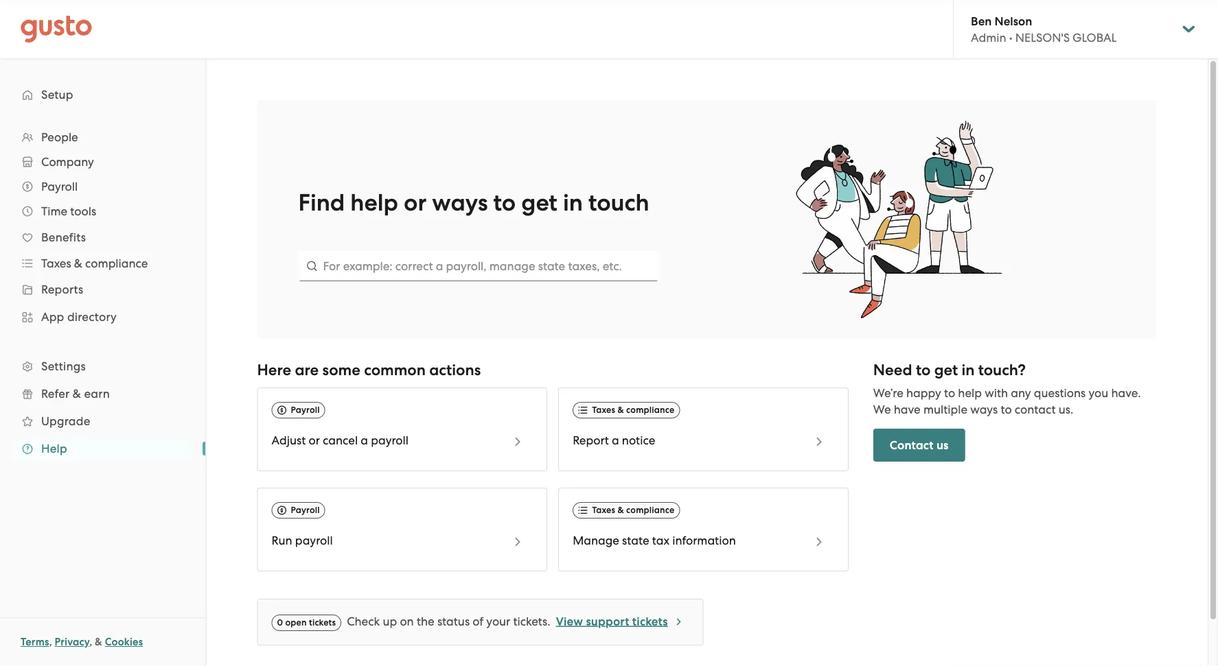 Task type: vqa. For each thing, say whether or not it's contained in the screenshot.
Nelson'S
yes



Task type: locate. For each thing, give the bounding box(es) containing it.
help
[[350, 189, 398, 217], [958, 387, 982, 400]]

questions
[[1034, 387, 1086, 400]]

report a notice
[[573, 434, 655, 448]]

tickets right open
[[309, 618, 336, 629]]

compliance for report
[[626, 405, 675, 416]]

state
[[622, 534, 649, 548]]

1 vertical spatial in
[[962, 361, 975, 379]]

time tools
[[41, 205, 96, 218]]

1 horizontal spatial help
[[958, 387, 982, 400]]

0 vertical spatial or
[[404, 189, 427, 217]]

settings link
[[14, 354, 192, 379]]

& up "state"
[[618, 506, 624, 516]]

0 horizontal spatial a
[[361, 434, 368, 448]]

tickets for 0 open tickets
[[309, 618, 336, 629]]

1 horizontal spatial in
[[962, 361, 975, 379]]

tickets inside view support tickets "link"
[[632, 615, 668, 629]]

taxes up manage
[[592, 506, 615, 516]]

& down benefits
[[74, 257, 82, 271]]

common
[[364, 361, 426, 379]]

1 horizontal spatial tickets
[[632, 615, 668, 629]]

earn
[[84, 387, 110, 401]]

a left notice
[[612, 434, 619, 448]]

1 horizontal spatial payroll
[[371, 434, 409, 448]]

0 open tickets
[[277, 618, 336, 629]]

upgrade
[[41, 415, 90, 429]]

payroll right 'cancel'
[[371, 434, 409, 448]]

0 horizontal spatial tickets
[[309, 618, 336, 629]]

directory
[[67, 310, 117, 324]]

app directory
[[41, 310, 117, 324]]

1 horizontal spatial ways
[[970, 403, 998, 417]]

with
[[985, 387, 1008, 400]]

refer & earn
[[41, 387, 110, 401]]

privacy link
[[55, 637, 89, 649]]

view
[[556, 615, 583, 629]]

taxes inside dropdown button
[[41, 257, 71, 271]]

payroll button
[[14, 174, 192, 199]]

actions
[[429, 361, 481, 379]]

in
[[563, 189, 583, 217], [962, 361, 975, 379]]

tax
[[652, 534, 670, 548]]

, left the privacy
[[49, 637, 52, 649]]

cookies
[[105, 637, 143, 649]]

reports
[[41, 283, 83, 297]]

payroll for adjust
[[291, 405, 320, 416]]

2 vertical spatial taxes
[[592, 506, 615, 516]]

0 vertical spatial taxes & compliance
[[41, 257, 148, 271]]

taxes & compliance up notice
[[592, 405, 675, 416]]

help link
[[14, 437, 192, 461]]

1 horizontal spatial a
[[612, 434, 619, 448]]

1 vertical spatial taxes
[[592, 405, 615, 416]]

1 horizontal spatial get
[[934, 361, 958, 379]]

compliance
[[85, 257, 148, 271], [626, 405, 675, 416], [626, 506, 675, 516]]

taxes
[[41, 257, 71, 271], [592, 405, 615, 416], [592, 506, 615, 516]]

2 vertical spatial payroll
[[291, 506, 320, 516]]

help inside 'we're happy to help with any questions you have. we have multiple ways to contact us.'
[[958, 387, 982, 400]]

0 horizontal spatial help
[[350, 189, 398, 217]]

1 vertical spatial compliance
[[626, 405, 675, 416]]

help left with
[[958, 387, 982, 400]]

0 vertical spatial payroll
[[41, 180, 78, 194]]

taxes up reports
[[41, 257, 71, 271]]

0 vertical spatial in
[[563, 189, 583, 217]]

0 vertical spatial help
[[350, 189, 398, 217]]

1 vertical spatial taxes & compliance
[[592, 405, 675, 416]]

you
[[1089, 387, 1108, 400]]

0 horizontal spatial ways
[[432, 189, 488, 217]]

0 horizontal spatial ,
[[49, 637, 52, 649]]

contact
[[1015, 403, 1056, 417]]

report
[[573, 434, 609, 448]]

company
[[41, 155, 94, 169]]

a
[[361, 434, 368, 448], [612, 434, 619, 448]]

compliance up notice
[[626, 405, 675, 416]]

1 horizontal spatial ,
[[89, 637, 92, 649]]

0 vertical spatial taxes
[[41, 257, 71, 271]]

setup link
[[14, 82, 192, 107]]

0 horizontal spatial in
[[563, 189, 583, 217]]

benefits
[[41, 231, 86, 244]]

in left the touch?
[[962, 361, 975, 379]]

2 vertical spatial compliance
[[626, 506, 675, 516]]

reports link
[[14, 277, 192, 302]]

tools
[[70, 205, 96, 218]]

need
[[873, 361, 912, 379]]

1 vertical spatial help
[[958, 387, 982, 400]]

1 , from the left
[[49, 637, 52, 649]]

here
[[257, 361, 291, 379]]

1 vertical spatial get
[[934, 361, 958, 379]]

, left cookies
[[89, 637, 92, 649]]

terms , privacy , & cookies
[[21, 637, 143, 649]]

to up the for example: correct a payroll, manage state taxes, etc. field at the top of the page
[[493, 189, 516, 217]]

get
[[521, 189, 557, 217], [934, 361, 958, 379]]

1 vertical spatial ways
[[970, 403, 998, 417]]

taxes & compliance down benefits link
[[41, 257, 148, 271]]

2 vertical spatial taxes & compliance
[[592, 506, 675, 516]]

payroll right 'run'
[[295, 534, 333, 548]]

or
[[404, 189, 427, 217], [309, 434, 320, 448]]

run
[[272, 534, 292, 548]]

nelson's
[[1016, 31, 1070, 44]]

taxes for report
[[592, 405, 615, 416]]

ways down with
[[970, 403, 998, 417]]

cookies button
[[105, 635, 143, 651]]

any
[[1011, 387, 1031, 400]]

a right 'cancel'
[[361, 434, 368, 448]]

help right "find"
[[350, 189, 398, 217]]

payroll up "run payroll"
[[291, 506, 320, 516]]

0 vertical spatial compliance
[[85, 257, 148, 271]]

payroll up adjust
[[291, 405, 320, 416]]

payroll
[[371, 434, 409, 448], [295, 534, 333, 548]]

taxes & compliance
[[41, 257, 148, 271], [592, 405, 675, 416], [592, 506, 675, 516]]

have.
[[1111, 387, 1141, 400]]

in left touch
[[563, 189, 583, 217]]

compliance for manage
[[626, 506, 675, 516]]

contact us
[[890, 439, 949, 453]]

0 vertical spatial get
[[521, 189, 557, 217]]

0 horizontal spatial get
[[521, 189, 557, 217]]

us.
[[1059, 403, 1074, 417]]

1 vertical spatial or
[[309, 434, 320, 448]]

taxes & compliance inside dropdown button
[[41, 257, 148, 271]]

compliance down benefits link
[[85, 257, 148, 271]]

&
[[74, 257, 82, 271], [73, 387, 81, 401], [618, 405, 624, 416], [618, 506, 624, 516], [95, 637, 102, 649]]

to
[[493, 189, 516, 217], [916, 361, 931, 379], [944, 387, 955, 400], [1001, 403, 1012, 417]]

refer & earn link
[[14, 382, 192, 407]]

home image
[[21, 15, 92, 43]]

setup
[[41, 88, 73, 102]]

payroll up time
[[41, 180, 78, 194]]

ways
[[432, 189, 488, 217], [970, 403, 998, 417]]

need to get in touch?
[[873, 361, 1026, 379]]

ways up the for example: correct a payroll, manage state taxes, etc. field at the top of the page
[[432, 189, 488, 217]]

people button
[[14, 125, 192, 150]]

upgrade link
[[14, 409, 192, 434]]

tickets right support at the bottom
[[632, 615, 668, 629]]

up
[[383, 615, 397, 629]]

ways inside 'we're happy to help with any questions you have. we have multiple ways to contact us.'
[[970, 403, 998, 417]]

1 vertical spatial payroll
[[291, 405, 320, 416]]

payroll
[[41, 180, 78, 194], [291, 405, 320, 416], [291, 506, 320, 516]]

compliance up manage state tax information
[[626, 506, 675, 516]]

taxes up report a notice
[[592, 405, 615, 416]]

us
[[937, 439, 949, 453]]

taxes & compliance up "state"
[[592, 506, 675, 516]]

list
[[0, 125, 205, 463]]

0 horizontal spatial payroll
[[295, 534, 333, 548]]

,
[[49, 637, 52, 649], [89, 637, 92, 649]]

& up report a notice
[[618, 405, 624, 416]]

0 vertical spatial payroll
[[371, 434, 409, 448]]



Task type: describe. For each thing, give the bounding box(es) containing it.
manage
[[573, 534, 619, 548]]

time
[[41, 205, 67, 218]]

view support tickets
[[556, 615, 668, 629]]

happy
[[906, 387, 941, 400]]

cancel
[[323, 434, 358, 448]]

0
[[277, 618, 283, 629]]

2 , from the left
[[89, 637, 92, 649]]

settings
[[41, 360, 86, 374]]

to down with
[[1001, 403, 1012, 417]]

people
[[41, 130, 78, 144]]

global
[[1073, 31, 1117, 44]]

privacy
[[55, 637, 89, 649]]

& left 'cookies' button
[[95, 637, 102, 649]]

1 horizontal spatial or
[[404, 189, 427, 217]]

0 vertical spatial ways
[[432, 189, 488, 217]]

manage state tax information
[[573, 534, 736, 548]]

of
[[473, 615, 484, 629]]

tickets for view support tickets
[[632, 615, 668, 629]]

taxes & compliance for report
[[592, 405, 675, 416]]

1 vertical spatial payroll
[[295, 534, 333, 548]]

find help or ways to get in touch
[[298, 189, 649, 217]]

terms
[[21, 637, 49, 649]]

view support tickets link
[[556, 614, 684, 632]]

open
[[285, 618, 307, 629]]

touch
[[588, 189, 649, 217]]

find
[[298, 189, 345, 217]]

check
[[347, 615, 380, 629]]

list containing people
[[0, 125, 205, 463]]

notice
[[622, 434, 655, 448]]

the
[[417, 615, 434, 629]]

1 a from the left
[[361, 434, 368, 448]]

help
[[41, 442, 67, 456]]

app
[[41, 310, 64, 324]]

we're
[[873, 387, 904, 400]]

tickets.
[[513, 615, 550, 629]]

status
[[437, 615, 470, 629]]

time tools button
[[14, 199, 192, 224]]

payroll inside payroll dropdown button
[[41, 180, 78, 194]]

ben
[[971, 14, 992, 28]]

here are some common actions
[[257, 361, 481, 379]]

nelson
[[995, 14, 1032, 28]]

support
[[586, 615, 629, 629]]

your
[[486, 615, 510, 629]]

we
[[873, 403, 891, 417]]

contact
[[890, 439, 934, 453]]

company button
[[14, 150, 192, 174]]

2 a from the left
[[612, 434, 619, 448]]

taxes & compliance for manage
[[592, 506, 675, 516]]

taxes for manage
[[592, 506, 615, 516]]

payroll for run
[[291, 506, 320, 516]]

have
[[894, 403, 921, 417]]

multiple
[[924, 403, 968, 417]]

compliance inside dropdown button
[[85, 257, 148, 271]]

taxes & compliance button
[[14, 251, 192, 276]]

we're happy to help with any questions you have. we have multiple ways to contact us.
[[873, 387, 1141, 417]]

For example: correct a payroll, manage state taxes, etc. field
[[298, 251, 659, 282]]

benefits link
[[14, 225, 192, 250]]

touch?
[[978, 361, 1026, 379]]

ben nelson admin • nelson's global
[[971, 14, 1117, 44]]

information
[[672, 534, 736, 548]]

terms link
[[21, 637, 49, 649]]

0 horizontal spatial or
[[309, 434, 320, 448]]

adjust
[[272, 434, 306, 448]]

on
[[400, 615, 414, 629]]

adjust or cancel a payroll
[[272, 434, 409, 448]]

to up multiple
[[944, 387, 955, 400]]

app directory link
[[14, 305, 192, 330]]

admin
[[971, 31, 1006, 44]]

to up happy
[[916, 361, 931, 379]]

run payroll
[[272, 534, 333, 548]]

are
[[295, 361, 319, 379]]

•
[[1009, 31, 1013, 44]]

contact us button
[[873, 429, 965, 462]]

some
[[322, 361, 360, 379]]

gusto navigation element
[[0, 59, 205, 485]]

refer
[[41, 387, 70, 401]]

check up on the status of your tickets.
[[347, 615, 550, 629]]

& inside dropdown button
[[74, 257, 82, 271]]

& left earn
[[73, 387, 81, 401]]



